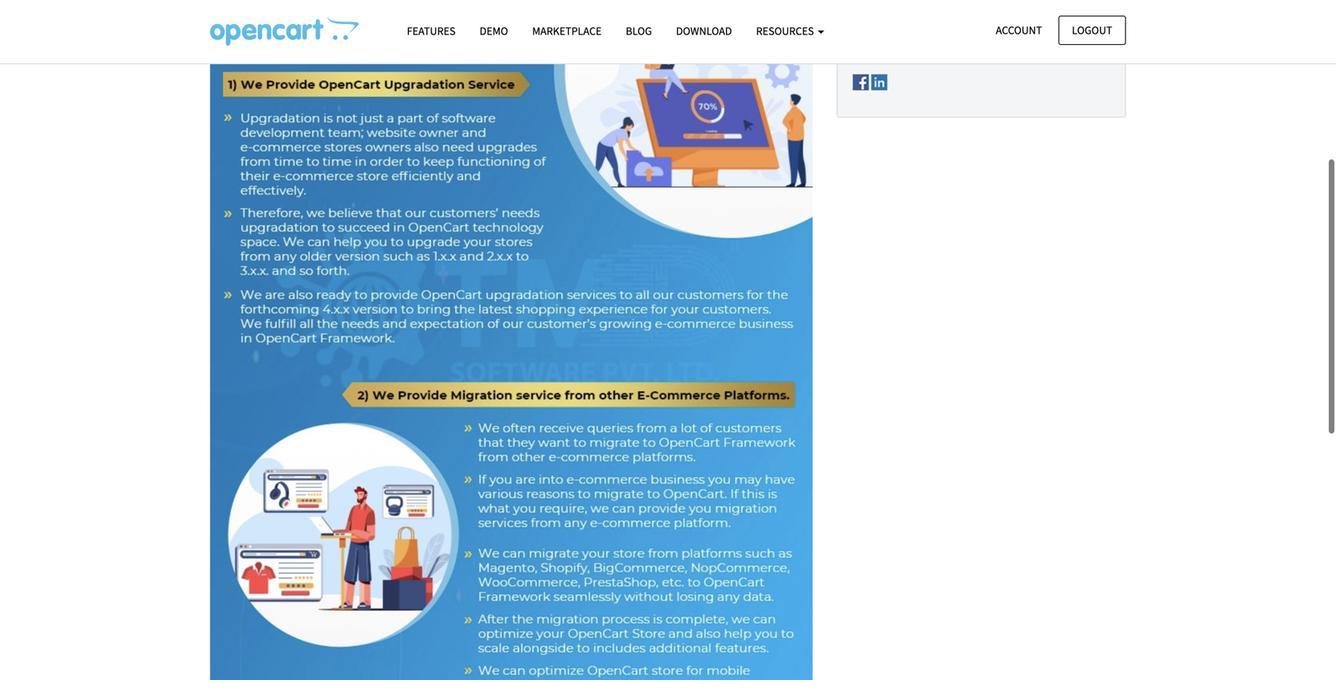 Task type: describe. For each thing, give the bounding box(es) containing it.
opencart - partner tmd software private limited image
[[210, 17, 359, 46]]

the
[[659, 0, 676, 1]]

per
[[638, 0, 656, 1]]

demo link
[[468, 17, 520, 45]]

social media
[[853, 50, 930, 66]]

2 are from the left
[[517, 0, 534, 1]]

account link
[[983, 16, 1056, 45]]

account
[[996, 23, 1043, 37]]

tmd modules are for growing businesses. our extensions are always updated as per the latest opencart versions.
[[210, 0, 763, 21]]

features
[[407, 24, 456, 38]]

features link
[[395, 17, 468, 45]]

linkedin image
[[872, 74, 888, 90]]

tmd
[[210, 0, 234, 1]]

logout link
[[1059, 16, 1126, 45]]

media
[[895, 50, 930, 66]]

logout
[[1072, 23, 1113, 37]]

businesses.
[[370, 0, 432, 1]]

updated
[[576, 0, 621, 1]]

resources link
[[744, 17, 837, 45]]

social
[[853, 50, 893, 66]]

demo
[[480, 24, 508, 38]]

always
[[537, 0, 573, 1]]

facebook image
[[853, 74, 869, 90]]

latest
[[679, 0, 709, 1]]

growing
[[324, 0, 367, 1]]

1 are from the left
[[286, 0, 303, 1]]

marketplace
[[532, 24, 602, 38]]



Task type: locate. For each thing, give the bounding box(es) containing it.
blog link
[[614, 17, 664, 45]]

download
[[676, 24, 732, 38]]

marketplace link
[[520, 17, 614, 45]]

our
[[434, 0, 454, 1]]

for
[[306, 0, 321, 1]]

modules
[[237, 0, 284, 1]]

are
[[286, 0, 303, 1], [517, 0, 534, 1]]

are left for
[[286, 0, 303, 1]]

opencart
[[711, 0, 763, 1]]

are left always
[[517, 0, 534, 1]]

as
[[624, 0, 636, 1]]

1 horizontal spatial are
[[517, 0, 534, 1]]

blog
[[626, 24, 652, 38]]

versions.
[[210, 5, 258, 21]]

resources
[[756, 24, 817, 38]]

download link
[[664, 17, 744, 45]]

0 horizontal spatial are
[[286, 0, 303, 1]]

extensions
[[457, 0, 514, 1]]



Task type: vqa. For each thing, say whether or not it's contained in the screenshot.
Linkedin image
yes



